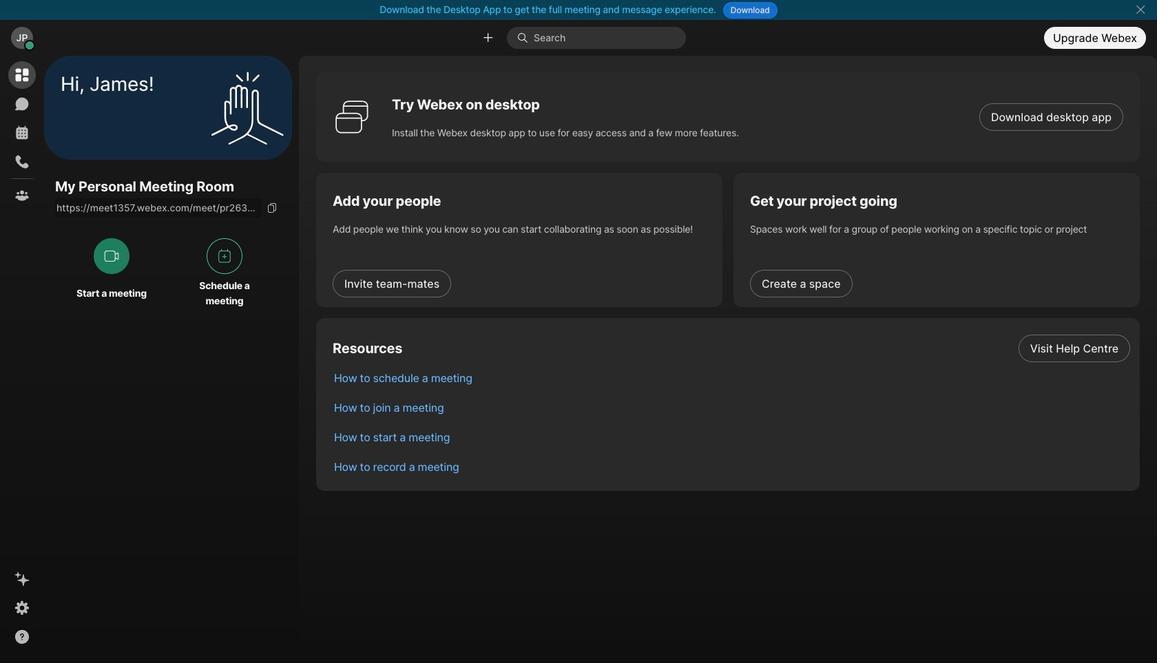 Task type: locate. For each thing, give the bounding box(es) containing it.
two hands high-fiving image
[[206, 67, 289, 149]]

list item
[[323, 334, 1141, 363], [323, 363, 1141, 393], [323, 393, 1141, 422], [323, 422, 1141, 452], [323, 452, 1141, 482]]

1 list item from the top
[[323, 334, 1141, 363]]

cancel_16 image
[[1136, 4, 1147, 15]]

None text field
[[55, 199, 262, 218]]

navigation
[[0, 56, 44, 664]]



Task type: describe. For each thing, give the bounding box(es) containing it.
3 list item from the top
[[323, 393, 1141, 422]]

5 list item from the top
[[323, 452, 1141, 482]]

webex tab list
[[8, 61, 36, 210]]

4 list item from the top
[[323, 422, 1141, 452]]

2 list item from the top
[[323, 363, 1141, 393]]



Task type: vqa. For each thing, say whether or not it's contained in the screenshot.
dialog
no



